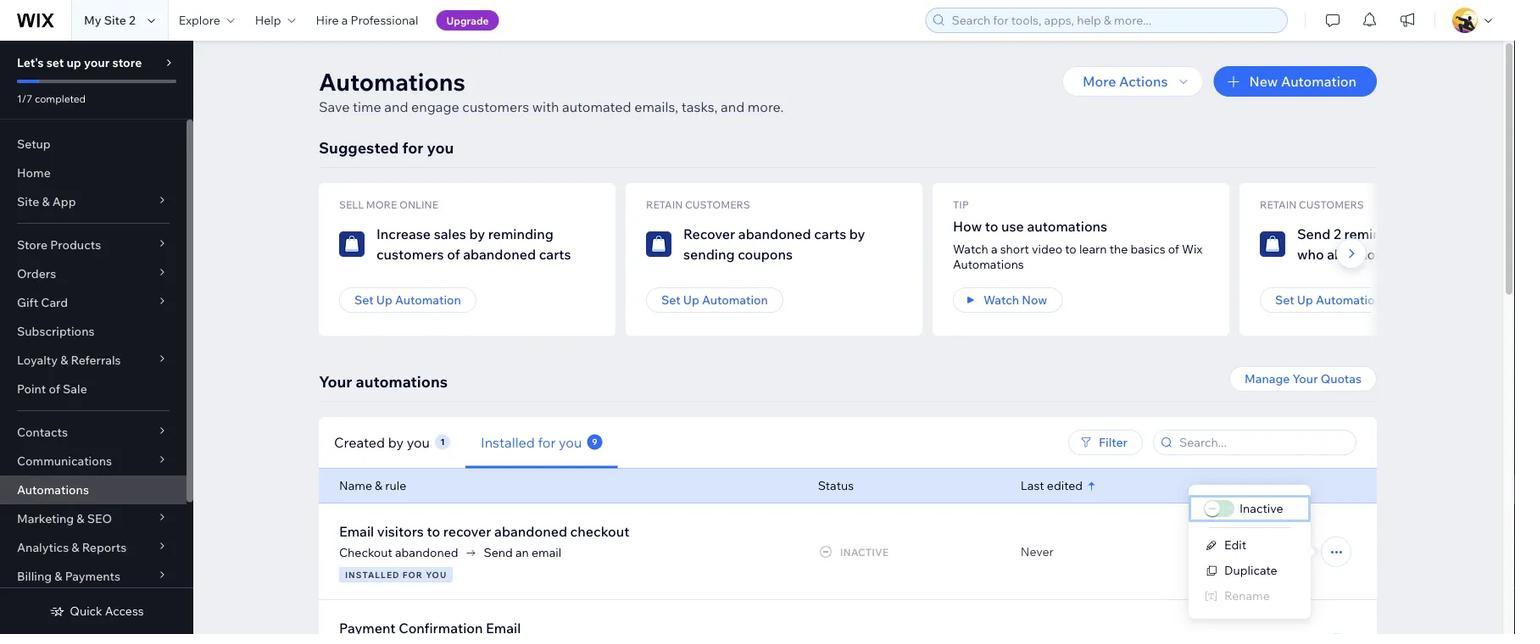 Task type: vqa. For each thing, say whether or not it's contained in the screenshot.
the middle by
yes



Task type: describe. For each thing, give the bounding box(es) containing it.
watch inside tip how to use automations watch a short video to learn the basics of wix automations
[[954, 242, 989, 257]]

analytics
[[17, 540, 69, 555]]

sending
[[684, 246, 735, 263]]

installed
[[481, 434, 535, 451]]

more.
[[748, 98, 784, 115]]

a inside tip how to use automations watch a short video to learn the basics of wix automations
[[992, 242, 998, 257]]

watch inside button
[[984, 293, 1020, 308]]

referrals
[[71, 353, 121, 368]]

learn
[[1080, 242, 1108, 257]]

customers for send
[[1300, 199, 1365, 211]]

abandoned up you on the left of the page
[[395, 545, 459, 560]]

automation for increase sales by reminding customers of abandoned carts
[[395, 293, 461, 308]]

your
[[84, 55, 110, 70]]

& for marketing
[[77, 512, 84, 526]]

checkout
[[571, 523, 630, 540]]

of inside tip how to use automations watch a short video to learn the basics of wix automations
[[1169, 242, 1180, 257]]

orders button
[[0, 260, 187, 288]]

you for installed for you
[[559, 434, 582, 451]]

send 2 reminders to customers who abandon a cart
[[1298, 226, 1497, 263]]

app
[[52, 194, 76, 209]]

more
[[366, 199, 397, 211]]

loyalty & referrals
[[17, 353, 121, 368]]

customers for increase sales by reminding customers of abandoned carts
[[377, 246, 444, 263]]

how
[[954, 218, 983, 235]]

category image for increase
[[339, 232, 365, 257]]

automation inside "button"
[[1282, 73, 1357, 90]]

inactive button
[[1189, 495, 1311, 523]]

& for billing
[[55, 569, 62, 584]]

1 horizontal spatial site
[[104, 13, 126, 28]]

home
[[17, 165, 51, 180]]

to inside 'send 2 reminders to customers who abandon a cart'
[[1413, 226, 1427, 243]]

automations for automations
[[17, 483, 89, 498]]

site & app button
[[0, 187, 187, 216]]

reminding
[[488, 226, 554, 243]]

analytics & reports button
[[0, 534, 187, 562]]

by inside the recover abandoned carts by sending coupons
[[850, 226, 866, 243]]

status
[[818, 478, 854, 493]]

created
[[334, 434, 385, 451]]

manage your quotas button
[[1230, 366, 1378, 392]]

carts inside the recover abandoned carts by sending coupons
[[815, 226, 847, 243]]

for for suggested
[[402, 138, 424, 157]]

abandoned up send an email
[[495, 523, 568, 540]]

2 your from the left
[[319, 372, 352, 391]]

point of sale link
[[0, 375, 187, 404]]

store
[[112, 55, 142, 70]]

& for analytics
[[72, 540, 79, 555]]

automations inside tip how to use automations watch a short video to learn the basics of wix automations
[[1028, 218, 1108, 235]]

gift
[[17, 295, 38, 310]]

Search for tools, apps, help & more... field
[[947, 8, 1283, 32]]

video
[[1032, 242, 1063, 257]]

retain customers for recover abandoned carts by sending coupons
[[646, 199, 751, 211]]

up for recover abandoned carts by sending coupons
[[684, 293, 700, 308]]

billing
[[17, 569, 52, 584]]

save
[[319, 98, 350, 115]]

use
[[1002, 218, 1025, 235]]

email
[[532, 545, 562, 560]]

up for increase sales by reminding customers of abandoned carts
[[376, 293, 393, 308]]

professional
[[351, 13, 419, 28]]

set up automation for of
[[355, 293, 461, 308]]

completed
[[35, 92, 86, 105]]

contacts
[[17, 425, 68, 440]]

more actions
[[1083, 73, 1169, 90]]

you for created by you
[[407, 434, 430, 451]]

tab list containing created by you
[[319, 417, 855, 469]]

my site 2
[[84, 13, 136, 28]]

edited
[[1047, 478, 1083, 493]]

recover
[[443, 523, 492, 540]]

for for installed
[[538, 434, 556, 451]]

point of sale
[[17, 382, 87, 397]]

quick
[[70, 604, 102, 619]]

setup link
[[0, 130, 187, 159]]

send for send an email
[[484, 545, 513, 560]]

customers for recover
[[686, 199, 751, 211]]

payments
[[65, 569, 120, 584]]

set
[[46, 55, 64, 70]]

duplicate
[[1225, 563, 1278, 578]]

new automation
[[1250, 73, 1357, 90]]

automations for automations save time and engage customers with automated emails, tasks, and more.
[[319, 67, 466, 96]]

abandoned inside the recover abandoned carts by sending coupons
[[739, 226, 812, 243]]

send an email
[[484, 545, 562, 560]]

reminders
[[1345, 226, 1410, 243]]

reports
[[82, 540, 127, 555]]

increase sales by reminding customers of abandoned carts
[[377, 226, 571, 263]]

short
[[1001, 242, 1030, 257]]

edit button
[[1189, 533, 1311, 558]]

list containing how to use automations
[[319, 183, 1516, 336]]

retain for send 2 reminders to customers who abandon a cart
[[1261, 199, 1297, 211]]

site & app
[[17, 194, 76, 209]]

set for recover abandoned carts by sending coupons
[[662, 293, 681, 308]]

tip
[[954, 199, 969, 211]]

customers inside 'automations save time and engage customers with automated emails, tasks, and more.'
[[463, 98, 529, 115]]

recover abandoned carts by sending coupons
[[684, 226, 866, 263]]

subscriptions link
[[0, 317, 187, 346]]

watch now button
[[954, 288, 1063, 313]]

the
[[1110, 242, 1129, 257]]

set up automation for coupons
[[662, 293, 768, 308]]

communications
[[17, 454, 112, 469]]

set up automation button for of
[[339, 288, 477, 313]]

inactive
[[840, 546, 889, 559]]

more
[[1083, 73, 1117, 90]]

hire a professional
[[316, 13, 419, 28]]

filter button
[[1069, 430, 1144, 456]]

tasks,
[[682, 98, 718, 115]]

your automations
[[319, 372, 448, 391]]

up for send 2 reminders to customers who abandon a cart
[[1298, 293, 1314, 308]]

your inside the 'manage your quotas' button
[[1293, 372, 1319, 386]]

abandon
[[1328, 246, 1384, 263]]

upgrade
[[447, 14, 489, 27]]

to left use
[[986, 218, 999, 235]]



Task type: locate. For each thing, give the bounding box(es) containing it.
customers inside 'send 2 reminders to customers who abandon a cart'
[[1430, 226, 1497, 243]]

category image left sending
[[646, 232, 672, 257]]

0 horizontal spatial of
[[49, 382, 60, 397]]

1 horizontal spatial automations
[[319, 67, 466, 96]]

1 vertical spatial site
[[17, 194, 39, 209]]

automations inside 'automations save time and engage customers with automated emails, tasks, and more.'
[[319, 67, 466, 96]]

sell more online
[[339, 199, 439, 211]]

automation for send 2 reminders to customers who abandon a cart
[[1317, 293, 1383, 308]]

carts inside increase sales by reminding customers of abandoned carts
[[539, 246, 571, 263]]

you left 1
[[407, 434, 430, 451]]

0 vertical spatial watch
[[954, 242, 989, 257]]

2 retain customers from the left
[[1261, 199, 1365, 211]]

customers up recover on the left of the page
[[686, 199, 751, 211]]

manage your quotas
[[1245, 372, 1362, 386]]

tip how to use automations watch a short video to learn the basics of wix automations
[[954, 199, 1203, 272]]

a
[[342, 13, 348, 28], [992, 242, 998, 257], [1387, 246, 1395, 263]]

store products button
[[0, 231, 187, 260]]

installed
[[345, 570, 400, 580]]

automations save time and engage customers with automated emails, tasks, and more.
[[319, 67, 784, 115]]

0 horizontal spatial set up automation
[[355, 293, 461, 308]]

email visitors to recover abandoned checkout
[[339, 523, 630, 540]]

home link
[[0, 159, 187, 187]]

last
[[1021, 478, 1045, 493]]

who
[[1298, 246, 1325, 263]]

communications button
[[0, 447, 187, 476]]

new automation button
[[1214, 66, 1378, 97]]

3 set up automation button from the left
[[1261, 288, 1398, 313]]

a inside 'send 2 reminders to customers who abandon a cart'
[[1387, 246, 1395, 263]]

a right hire
[[342, 13, 348, 28]]

2 inside 'send 2 reminders to customers who abandon a cart'
[[1334, 226, 1342, 243]]

2 retain from the left
[[1261, 199, 1297, 211]]

1 horizontal spatial set up automation
[[662, 293, 768, 308]]

0 horizontal spatial by
[[388, 434, 404, 451]]

installed for you
[[481, 434, 582, 451]]

2 horizontal spatial set up automation
[[1276, 293, 1383, 308]]

2 horizontal spatial of
[[1169, 242, 1180, 257]]

list
[[319, 183, 1516, 336]]

Search... field
[[1175, 431, 1351, 455]]

category image left 'who'
[[1261, 232, 1286, 257]]

0 vertical spatial automations
[[1028, 218, 1108, 235]]

set up automation down 'who'
[[1276, 293, 1383, 308]]

1 category image from the left
[[339, 232, 365, 257]]

2 category image from the left
[[646, 232, 672, 257]]

automation down abandon
[[1317, 293, 1383, 308]]

3 category image from the left
[[1261, 232, 1286, 257]]

1
[[441, 437, 445, 447]]

customers up 'who'
[[1300, 199, 1365, 211]]

0 vertical spatial for
[[402, 138, 424, 157]]

automation
[[1282, 73, 1357, 90], [395, 293, 461, 308], [702, 293, 768, 308], [1317, 293, 1383, 308]]

0 vertical spatial carts
[[815, 226, 847, 243]]

category image
[[339, 232, 365, 257], [646, 232, 672, 257], [1261, 232, 1286, 257]]

0 vertical spatial automations
[[319, 67, 466, 96]]

category image for send
[[1261, 232, 1286, 257]]

sale
[[63, 382, 87, 397]]

set up automation button down sending
[[646, 288, 784, 313]]

automations inside sidebar 'element'
[[17, 483, 89, 498]]

automations up created by you
[[356, 372, 448, 391]]

0 horizontal spatial customers
[[377, 246, 444, 263]]

gift card button
[[0, 288, 187, 317]]

2 horizontal spatial set
[[1276, 293, 1295, 308]]

2 set up automation from the left
[[662, 293, 768, 308]]

& left "seo"
[[77, 512, 84, 526]]

online
[[400, 199, 439, 211]]

1 retain from the left
[[646, 199, 683, 211]]

2 and from the left
[[721, 98, 745, 115]]

of left sale
[[49, 382, 60, 397]]

set up automation for who
[[1276, 293, 1383, 308]]

0 vertical spatial 2
[[129, 13, 136, 28]]

seo
[[87, 512, 112, 526]]

watch now
[[984, 293, 1048, 308]]

0 vertical spatial customers
[[463, 98, 529, 115]]

1/7
[[17, 92, 32, 105]]

you
[[426, 570, 447, 580]]

1 horizontal spatial customers
[[1300, 199, 1365, 211]]

0 horizontal spatial retain customers
[[646, 199, 751, 211]]

menu
[[1189, 495, 1311, 609]]

sales
[[434, 226, 466, 243]]

a left cart
[[1387, 246, 1395, 263]]

checkout abandoned
[[339, 545, 459, 560]]

send for send 2 reminders to customers who abandon a cart
[[1298, 226, 1331, 243]]

and left more.
[[721, 98, 745, 115]]

to left learn on the top of the page
[[1066, 242, 1077, 257]]

actions
[[1120, 73, 1169, 90]]

set
[[355, 293, 374, 308], [662, 293, 681, 308], [1276, 293, 1295, 308]]

1 horizontal spatial 2
[[1334, 226, 1342, 243]]

site inside site & app 'popup button'
[[17, 194, 39, 209]]

1 horizontal spatial and
[[721, 98, 745, 115]]

watch down how
[[954, 242, 989, 257]]

0 horizontal spatial category image
[[339, 232, 365, 257]]

1 horizontal spatial retain
[[1261, 199, 1297, 211]]

installed for you
[[345, 570, 447, 580]]

retain for recover abandoned carts by sending coupons
[[646, 199, 683, 211]]

your left quotas
[[1293, 372, 1319, 386]]

1 set up automation button from the left
[[339, 288, 477, 313]]

1 horizontal spatial up
[[684, 293, 700, 308]]

of left wix
[[1169, 242, 1180, 257]]

& left app
[[42, 194, 50, 209]]

& for site
[[42, 194, 50, 209]]

customers inside increase sales by reminding customers of abandoned carts
[[377, 246, 444, 263]]

up
[[67, 55, 81, 70]]

set up automation down sending
[[662, 293, 768, 308]]

checkout
[[339, 545, 393, 560]]

0 horizontal spatial site
[[17, 194, 39, 209]]

2 up from the left
[[684, 293, 700, 308]]

tab list
[[319, 417, 855, 469]]

abandoned up 'coupons'
[[739, 226, 812, 243]]

2 horizontal spatial automations
[[954, 257, 1025, 272]]

2 set from the left
[[662, 293, 681, 308]]

0 horizontal spatial and
[[385, 98, 408, 115]]

3 set up automation from the left
[[1276, 293, 1383, 308]]

you for suggested for you
[[427, 138, 454, 157]]

& inside 'popup button'
[[42, 194, 50, 209]]

2 customers from the left
[[1300, 199, 1365, 211]]

retain customers for send 2 reminders to customers who abandon a cart
[[1261, 199, 1365, 211]]

1 and from the left
[[385, 98, 408, 115]]

for down engage
[[402, 138, 424, 157]]

0 vertical spatial site
[[104, 13, 126, 28]]

set up automation down increase
[[355, 293, 461, 308]]

1 vertical spatial watch
[[984, 293, 1020, 308]]

1 vertical spatial send
[[484, 545, 513, 560]]

last edited
[[1021, 478, 1083, 493]]

suggested for you
[[319, 138, 454, 157]]

2 horizontal spatial up
[[1298, 293, 1314, 308]]

1 horizontal spatial retain customers
[[1261, 199, 1365, 211]]

retain customers
[[646, 199, 751, 211], [1261, 199, 1365, 211]]

automation down sending
[[702, 293, 768, 308]]

subscriptions
[[17, 324, 95, 339]]

automations up time
[[319, 67, 466, 96]]

abandoned
[[739, 226, 812, 243], [463, 246, 536, 263], [495, 523, 568, 540], [395, 545, 459, 560]]

of inside increase sales by reminding customers of abandoned carts
[[447, 246, 460, 263]]

2 up abandon
[[1334, 226, 1342, 243]]

set up automation button down increase
[[339, 288, 477, 313]]

never
[[1021, 545, 1054, 559]]

to up cart
[[1413, 226, 1427, 243]]

marketing & seo button
[[0, 505, 187, 534]]

set for increase sales by reminding customers of abandoned carts
[[355, 293, 374, 308]]

0 horizontal spatial automations
[[356, 372, 448, 391]]

by
[[470, 226, 485, 243], [850, 226, 866, 243], [388, 434, 404, 451]]

filter
[[1099, 435, 1128, 450]]

category image down sell
[[339, 232, 365, 257]]

1 vertical spatial 2
[[1334, 226, 1342, 243]]

1 up from the left
[[376, 293, 393, 308]]

cart
[[1398, 246, 1423, 263]]

and
[[385, 98, 408, 115], [721, 98, 745, 115]]

1 horizontal spatial set
[[662, 293, 681, 308]]

your up 'created'
[[319, 372, 352, 391]]

0 horizontal spatial up
[[376, 293, 393, 308]]

1 retain customers from the left
[[646, 199, 751, 211]]

1 vertical spatial carts
[[539, 246, 571, 263]]

1 horizontal spatial category image
[[646, 232, 672, 257]]

your
[[1293, 372, 1319, 386], [319, 372, 352, 391]]

quotas
[[1321, 372, 1362, 386]]

products
[[50, 238, 101, 252]]

of inside sidebar 'element'
[[49, 382, 60, 397]]

let's
[[17, 55, 44, 70]]

rename button
[[1189, 584, 1311, 609]]

and right time
[[385, 98, 408, 115]]

0 horizontal spatial set
[[355, 293, 374, 308]]

set up automation button for coupons
[[646, 288, 784, 313]]

2 horizontal spatial a
[[1387, 246, 1395, 263]]

up down increase
[[376, 293, 393, 308]]

automations up video
[[1028, 218, 1108, 235]]

let's set up your store
[[17, 55, 142, 70]]

by inside increase sales by reminding customers of abandoned carts
[[470, 226, 485, 243]]

automations
[[319, 67, 466, 96], [954, 257, 1025, 272], [17, 483, 89, 498]]

send inside 'send 2 reminders to customers who abandon a cart'
[[1298, 226, 1331, 243]]

0 horizontal spatial set up automation button
[[339, 288, 477, 313]]

1 vertical spatial customers
[[1430, 226, 1497, 243]]

sidebar element
[[0, 41, 193, 635]]

1 horizontal spatial of
[[447, 246, 460, 263]]

customers for send 2 reminders to customers who abandon a cart
[[1430, 226, 1497, 243]]

0 horizontal spatial automations
[[17, 483, 89, 498]]

menu containing inactive
[[1189, 495, 1311, 609]]

2 vertical spatial automations
[[17, 483, 89, 498]]

1 vertical spatial automations
[[954, 257, 1025, 272]]

1 customers from the left
[[686, 199, 751, 211]]

billing & payments button
[[0, 562, 187, 591]]

3 set from the left
[[1276, 293, 1295, 308]]

& for name
[[375, 478, 383, 493]]

up
[[376, 293, 393, 308], [684, 293, 700, 308], [1298, 293, 1314, 308]]

a left short
[[992, 242, 998, 257]]

& left 'rule'
[[375, 478, 383, 493]]

automations up marketing
[[17, 483, 89, 498]]

site down home
[[17, 194, 39, 209]]

& left reports
[[72, 540, 79, 555]]

set up automation button for who
[[1261, 288, 1398, 313]]

up down 'who'
[[1298, 293, 1314, 308]]

2 set up automation button from the left
[[646, 288, 784, 313]]

1 vertical spatial automations
[[356, 372, 448, 391]]

now
[[1022, 293, 1048, 308]]

retain customers up 'who'
[[1261, 199, 1365, 211]]

site right my
[[104, 13, 126, 28]]

of down sales
[[447, 246, 460, 263]]

& for loyalty
[[60, 353, 68, 368]]

new
[[1250, 73, 1279, 90]]

send up 'who'
[[1298, 226, 1331, 243]]

you down engage
[[427, 138, 454, 157]]

abandoned down reminding
[[463, 246, 536, 263]]

category image for recover
[[646, 232, 672, 257]]

& right billing
[[55, 569, 62, 584]]

1 your from the left
[[1293, 372, 1319, 386]]

name
[[339, 478, 372, 493]]

3 up from the left
[[1298, 293, 1314, 308]]

1 horizontal spatial by
[[470, 226, 485, 243]]

0 horizontal spatial for
[[402, 138, 424, 157]]

0 horizontal spatial send
[[484, 545, 513, 560]]

created by you
[[334, 434, 430, 451]]

visitors
[[377, 523, 424, 540]]

0 horizontal spatial a
[[342, 13, 348, 28]]

2 right my
[[129, 13, 136, 28]]

1 horizontal spatial customers
[[463, 98, 529, 115]]

rule
[[385, 478, 407, 493]]

retain
[[646, 199, 683, 211], [1261, 199, 1297, 211]]

to right visitors
[[427, 523, 440, 540]]

automation for recover abandoned carts by sending coupons
[[702, 293, 768, 308]]

send left an
[[484, 545, 513, 560]]

automations down short
[[954, 257, 1025, 272]]

& inside popup button
[[77, 512, 84, 526]]

& right loyalty
[[60, 353, 68, 368]]

email
[[339, 523, 374, 540]]

2
[[129, 13, 136, 28], [1334, 226, 1342, 243]]

carts
[[815, 226, 847, 243], [539, 246, 571, 263]]

1 horizontal spatial your
[[1293, 372, 1319, 386]]

2 horizontal spatial customers
[[1430, 226, 1497, 243]]

quick access button
[[49, 604, 144, 619]]

1 set up automation from the left
[[355, 293, 461, 308]]

1 horizontal spatial for
[[538, 434, 556, 451]]

1 horizontal spatial send
[[1298, 226, 1331, 243]]

card
[[41, 295, 68, 310]]

0 horizontal spatial your
[[319, 372, 352, 391]]

emails,
[[635, 98, 679, 115]]

for right installed
[[538, 434, 556, 451]]

set up automation button down 'who'
[[1261, 288, 1398, 313]]

edit
[[1225, 538, 1247, 553]]

explore
[[179, 13, 220, 28]]

2 vertical spatial customers
[[377, 246, 444, 263]]

you left 9
[[559, 434, 582, 451]]

2 horizontal spatial by
[[850, 226, 866, 243]]

automations inside tip how to use automations watch a short video to learn the basics of wix automations
[[954, 257, 1025, 272]]

0 horizontal spatial carts
[[539, 246, 571, 263]]

upgrade button
[[436, 10, 499, 31]]

you
[[427, 138, 454, 157], [407, 434, 430, 451], [559, 434, 582, 451]]

1 vertical spatial for
[[538, 434, 556, 451]]

automation right 'new'
[[1282, 73, 1357, 90]]

2 horizontal spatial set up automation button
[[1261, 288, 1398, 313]]

abandoned inside increase sales by reminding customers of abandoned carts
[[463, 246, 536, 263]]

analytics & reports
[[17, 540, 127, 555]]

loyalty
[[17, 353, 58, 368]]

by inside 'tab list'
[[388, 434, 404, 451]]

for
[[403, 570, 423, 580]]

2 horizontal spatial category image
[[1261, 232, 1286, 257]]

1 horizontal spatial set up automation button
[[646, 288, 784, 313]]

0 horizontal spatial retain
[[646, 199, 683, 211]]

hire a professional link
[[306, 0, 429, 41]]

0 vertical spatial send
[[1298, 226, 1331, 243]]

name & rule
[[339, 478, 407, 493]]

9
[[592, 437, 598, 447]]

0 horizontal spatial customers
[[686, 199, 751, 211]]

help
[[255, 13, 281, 28]]

coupons
[[738, 246, 793, 263]]

1 horizontal spatial a
[[992, 242, 998, 257]]

automation down sales
[[395, 293, 461, 308]]

0 horizontal spatial 2
[[129, 13, 136, 28]]

watch left the now on the top right of the page
[[984, 293, 1020, 308]]

time
[[353, 98, 382, 115]]

1 set from the left
[[355, 293, 374, 308]]

retain customers up recover on the left of the page
[[646, 199, 751, 211]]

set for send 2 reminders to customers who abandon a cart
[[1276, 293, 1295, 308]]

up down sending
[[684, 293, 700, 308]]

1 horizontal spatial carts
[[815, 226, 847, 243]]

more actions button
[[1063, 66, 1204, 97]]

1 horizontal spatial automations
[[1028, 218, 1108, 235]]



